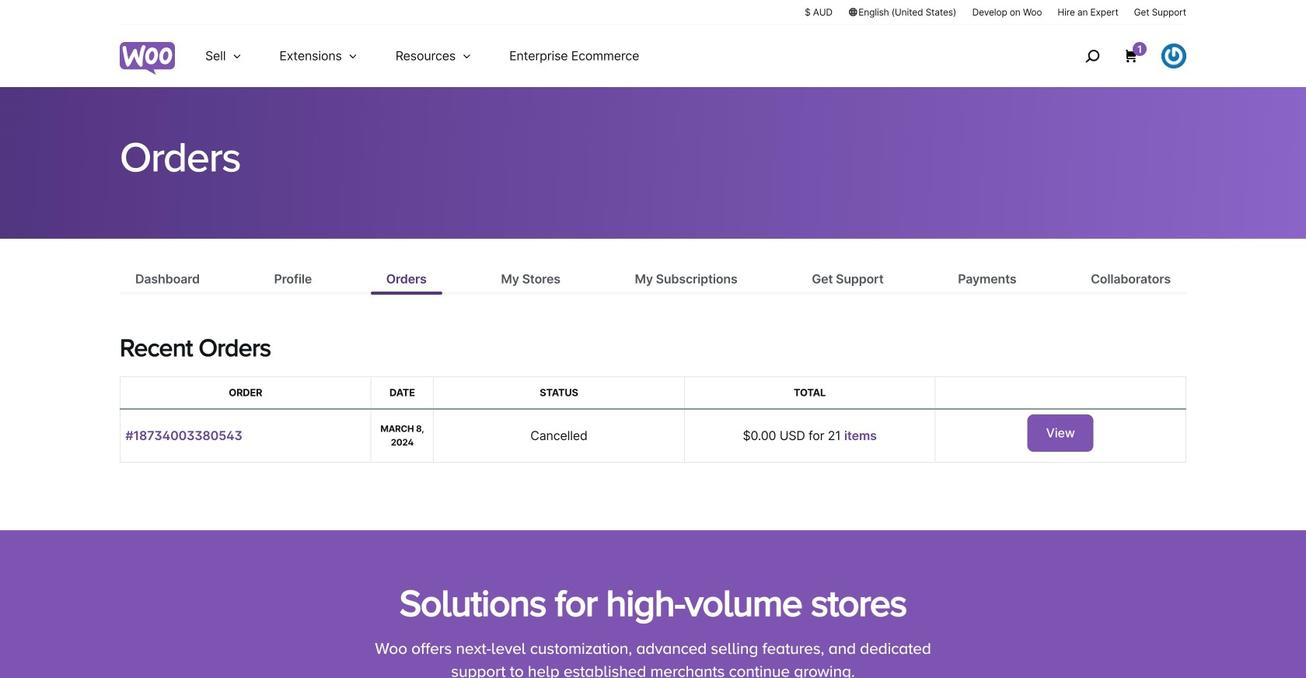 Task type: describe. For each thing, give the bounding box(es) containing it.
open account menu image
[[1162, 44, 1187, 68]]

search image
[[1080, 44, 1105, 68]]

service navigation menu element
[[1052, 31, 1187, 81]]



Task type: vqa. For each thing, say whether or not it's contained in the screenshot.
checkbox
no



